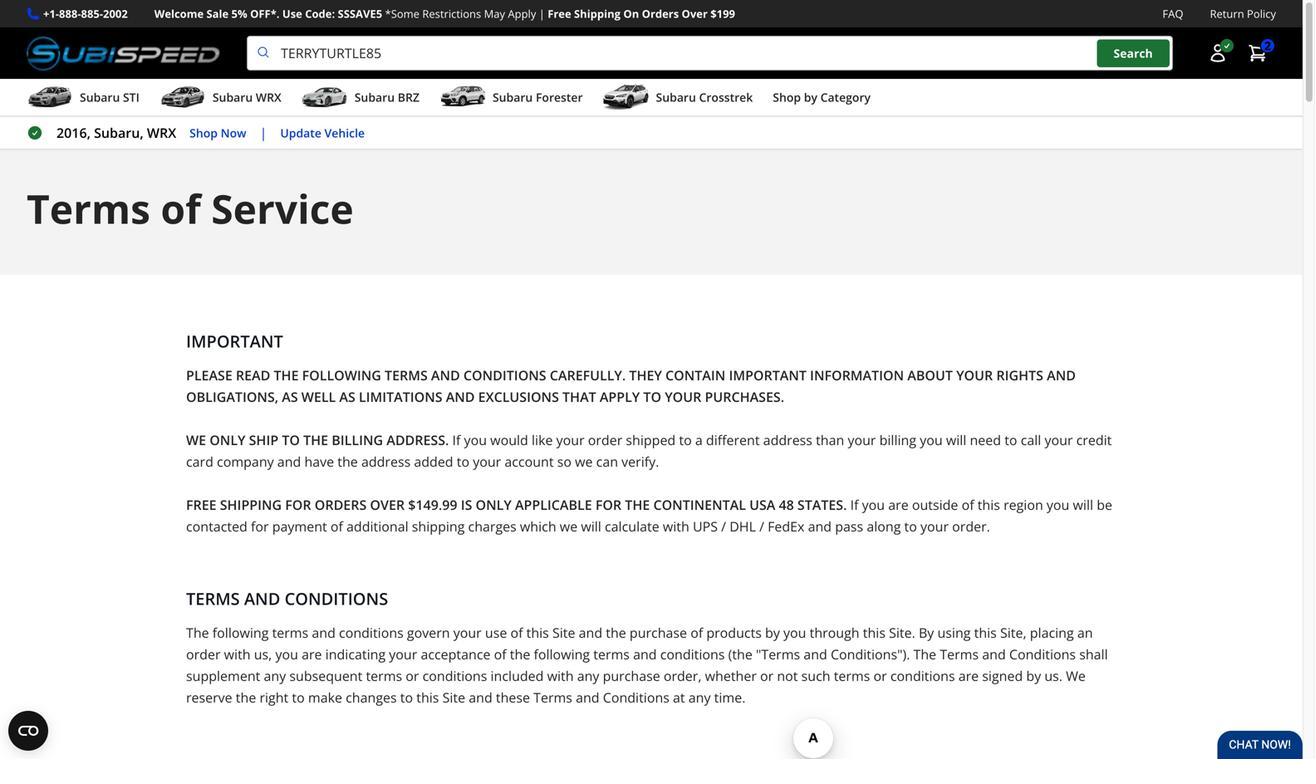 Task type: vqa. For each thing, say whether or not it's contained in the screenshot.
"PRODUCT"
no



Task type: describe. For each thing, give the bounding box(es) containing it.
terms inside please read the following terms and conditions carefully. they contain important information about your rights and obligations, as well as limitations and exclusions that apply to your purchases.
[[385, 367, 428, 384]]

subsequent
[[290, 667, 363, 685]]

by inside dropdown button
[[804, 89, 818, 105]]

if for to
[[453, 431, 461, 449]]

will inside if you would like your order shipped to a different address than your billing you will need to call your credit card company and have the address added to your account so we can verify.
[[946, 431, 967, 449]]

we
[[1066, 667, 1086, 685]]

apply
[[600, 388, 640, 406]]

2 for from the left
[[596, 496, 622, 514]]

information
[[810, 367, 904, 384]]

products
[[707, 624, 762, 642]]

this inside if you are outside of this region you will be contacted for payment of additional shipping charges which we will calculate with ups / dhl / fedex and pass along to your order.
[[978, 496, 1000, 514]]

(the
[[728, 646, 753, 664]]

this up conditions").
[[863, 624, 886, 642]]

subaru crosstrek
[[656, 89, 753, 105]]

0 horizontal spatial any
[[264, 667, 286, 685]]

order,
[[664, 667, 702, 685]]

2 horizontal spatial are
[[959, 667, 979, 685]]

card
[[186, 453, 213, 471]]

to right changes
[[400, 689, 413, 707]]

conditions up indicating
[[339, 624, 404, 642]]

category
[[821, 89, 871, 105]]

not
[[777, 667, 798, 685]]

region
[[1004, 496, 1044, 514]]

shipped
[[626, 431, 676, 449]]

shipping
[[220, 496, 282, 514]]

dhl
[[730, 518, 756, 536]]

1 vertical spatial the
[[914, 646, 937, 664]]

*some
[[385, 6, 420, 21]]

885-
[[81, 6, 103, 21]]

2 vertical spatial will
[[581, 518, 602, 536]]

and up limitations
[[431, 367, 460, 384]]

this left site,
[[974, 624, 997, 642]]

use
[[282, 6, 302, 21]]

using
[[938, 624, 971, 642]]

usa
[[750, 496, 776, 514]]

that
[[563, 388, 596, 406]]

brz
[[398, 89, 420, 105]]

2 vertical spatial with
[[547, 667, 574, 685]]

we only ship to the billing address.
[[186, 431, 449, 449]]

free
[[186, 496, 217, 514]]

0 horizontal spatial wrx
[[147, 124, 176, 142]]

over
[[682, 6, 708, 21]]

shop now
[[190, 125, 246, 141]]

wrx inside dropdown button
[[256, 89, 281, 105]]

you right us,
[[275, 646, 298, 664]]

address.
[[387, 431, 449, 449]]

1 vertical spatial are
[[302, 646, 322, 664]]

open widget image
[[8, 711, 48, 751]]

subaru wrx
[[213, 89, 281, 105]]

update vehicle
[[280, 125, 365, 141]]

a
[[695, 431, 703, 449]]

verify.
[[622, 453, 659, 471]]

such
[[802, 667, 831, 685]]

subaru,
[[94, 124, 144, 142]]

sale
[[207, 6, 229, 21]]

update vehicle button
[[280, 124, 365, 143]]

pass
[[835, 518, 864, 536]]

2
[[1265, 38, 1271, 53]]

your down would on the left bottom of page
[[473, 453, 501, 471]]

+1-888-885-2002
[[43, 6, 128, 21]]

0 horizontal spatial site
[[443, 689, 465, 707]]

1 as from the left
[[282, 388, 298, 406]]

ups
[[693, 518, 718, 536]]

1 vertical spatial the
[[303, 431, 328, 449]]

0 horizontal spatial conditions
[[603, 689, 670, 707]]

and inside if you are outside of this region you will be contacted for payment of additional shipping charges which we will calculate with ups / dhl / fedex and pass along to your order.
[[808, 518, 832, 536]]

$199
[[711, 6, 735, 21]]

along
[[867, 518, 901, 536]]

search
[[1114, 45, 1153, 61]]

carefully.
[[550, 367, 626, 384]]

subispeed logo image
[[27, 36, 220, 71]]

a subaru wrx thumbnail image image
[[159, 85, 206, 110]]

$149.99
[[408, 496, 457, 514]]

please read the following terms and conditions carefully. they contain important information about your rights and obligations, as well as limitations and exclusions that apply to your purchases.
[[186, 367, 1076, 406]]

if for pass
[[851, 496, 859, 514]]

0 vertical spatial address
[[763, 431, 813, 449]]

update
[[280, 125, 322, 141]]

limitations
[[359, 388, 443, 406]]

purchases.
[[705, 388, 785, 406]]

we inside if you would like your order shipped to a different address than your billing you will need to call your credit card company and have the address added to your account so we can verify.
[[575, 453, 593, 471]]

1 vertical spatial terms
[[940, 646, 979, 664]]

1 vertical spatial to
[[282, 431, 300, 449]]

orders
[[315, 496, 367, 514]]

to inside if you are outside of this region you will be contacted for payment of additional shipping charges which we will calculate with ups / dhl / fedex and pass along to your order.
[[905, 518, 917, 536]]

0 vertical spatial purchase
[[630, 624, 687, 642]]

they
[[629, 367, 662, 384]]

can
[[596, 453, 618, 471]]

subaru for subaru crosstrek
[[656, 89, 696, 105]]

you right region
[[1047, 496, 1070, 514]]

you left would on the left bottom of page
[[464, 431, 487, 449]]

apply
[[508, 6, 536, 21]]

billing
[[332, 431, 383, 449]]

0 horizontal spatial only
[[210, 431, 246, 449]]

1 vertical spatial purchase
[[603, 667, 660, 685]]

1 horizontal spatial following
[[534, 646, 590, 664]]

placing
[[1030, 624, 1074, 642]]

1 vertical spatial terms
[[186, 588, 240, 610]]

order inside if you would like your order shipped to a different address than your billing you will need to call your credit card company and have the address added to your account so we can verify.
[[588, 431, 623, 449]]

free
[[548, 6, 571, 21]]

to left a
[[679, 431, 692, 449]]

0 horizontal spatial terms
[[27, 181, 150, 236]]

time.
[[714, 689, 746, 707]]

shipping
[[412, 518, 465, 536]]

billing
[[880, 431, 917, 449]]

2 horizontal spatial any
[[689, 689, 711, 707]]

0 vertical spatial |
[[539, 6, 545, 21]]

calculate
[[605, 518, 660, 536]]

order inside the following terms and conditions govern your use of this site and the purchase of products by you through this site. by using this site, placing an order with us, you are indicating your acceptance of the following terms and conditions (the "terms and conditions"). the terms and conditions shall supplement any subsequent terms or conditions included with any purchase order, whether or not such terms or conditions are signed by us. we reserve the right to make changes to this site and these terms and conditions at any time.
[[186, 646, 221, 664]]

code:
[[305, 6, 335, 21]]

1 or from the left
[[406, 667, 419, 685]]

payment
[[272, 518, 327, 536]]

sssave5
[[338, 6, 382, 21]]

return policy
[[1210, 6, 1276, 21]]

to left call
[[1005, 431, 1018, 449]]

shipping
[[574, 6, 621, 21]]

0 vertical spatial site
[[553, 624, 575, 642]]

with inside if you are outside of this region you will be contacted for payment of additional shipping charges which we will calculate with ups / dhl / fedex and pass along to your order.
[[663, 518, 690, 536]]

to inside please read the following terms and conditions carefully. they contain important information about your rights and obligations, as well as limitations and exclusions that apply to your purchases.
[[644, 388, 662, 406]]

states.
[[798, 496, 847, 514]]

0 vertical spatial your
[[957, 367, 993, 384]]

the inside if you would like your order shipped to a different address than your billing you will need to call your credit card company and have the address added to your account so we can verify.
[[338, 453, 358, 471]]

please
[[186, 367, 232, 384]]

fedex
[[768, 518, 805, 536]]

to right right
[[292, 689, 305, 707]]

1 vertical spatial by
[[765, 624, 780, 642]]

and left the exclusions
[[446, 388, 475, 406]]

5%
[[231, 6, 247, 21]]

shall
[[1080, 646, 1108, 664]]

charges
[[468, 518, 517, 536]]

rights
[[997, 367, 1044, 384]]

your inside if you are outside of this region you will be contacted for payment of additional shipping charges which we will calculate with ups / dhl / fedex and pass along to your order.
[[921, 518, 949, 536]]

1 vertical spatial only
[[476, 496, 512, 514]]

whether
[[705, 667, 757, 685]]

0 vertical spatial conditions
[[1010, 646, 1076, 664]]

which
[[520, 518, 556, 536]]

2002
[[103, 6, 128, 21]]

a subaru forester thumbnail image image
[[440, 85, 486, 110]]

48
[[779, 496, 794, 514]]

sti
[[123, 89, 139, 105]]

faq link
[[1163, 5, 1184, 23]]

following
[[302, 367, 381, 384]]



Task type: locate. For each thing, give the bounding box(es) containing it.
the following terms and conditions govern your use of this site and the purchase of products by you through this site. by using this site, placing an order with us, you are indicating your acceptance of the following terms and conditions (the "terms and conditions"). the terms and conditions shall supplement any subsequent terms or conditions included with any purchase order, whether or not such terms or conditions are signed by us. we reserve the right to make changes to this site and these terms and conditions at any time.
[[186, 624, 1108, 707]]

1 horizontal spatial address
[[763, 431, 813, 449]]

0 vertical spatial terms
[[27, 181, 150, 236]]

1 horizontal spatial terms
[[534, 689, 573, 707]]

applicable
[[515, 496, 592, 514]]

| right now
[[260, 124, 267, 142]]

any right the 'included'
[[577, 667, 600, 685]]

use
[[485, 624, 507, 642]]

than
[[816, 431, 845, 449]]

we right so
[[575, 453, 593, 471]]

conditions
[[464, 367, 546, 384], [285, 588, 388, 610]]

your down outside
[[921, 518, 949, 536]]

/ right ups
[[721, 518, 726, 536]]

as left well in the bottom of the page
[[282, 388, 298, 406]]

subaru sti button
[[27, 82, 139, 116]]

shop by category
[[773, 89, 871, 105]]

forester
[[536, 89, 583, 105]]

1 vertical spatial will
[[1073, 496, 1094, 514]]

at
[[673, 689, 685, 707]]

0 horizontal spatial the
[[274, 367, 299, 384]]

1 for from the left
[[285, 496, 311, 514]]

the right read
[[274, 367, 299, 384]]

1 horizontal spatial for
[[596, 496, 622, 514]]

0 horizontal spatial or
[[406, 667, 419, 685]]

changes
[[346, 689, 397, 707]]

as down following
[[339, 388, 355, 406]]

reserve
[[186, 689, 232, 707]]

your right about
[[957, 367, 993, 384]]

only
[[210, 431, 246, 449], [476, 496, 512, 514]]

address down billing
[[361, 453, 411, 471]]

are left the signed
[[959, 667, 979, 685]]

any up right
[[264, 667, 286, 685]]

0 horizontal spatial following
[[213, 624, 269, 642]]

1 horizontal spatial as
[[339, 388, 355, 406]]

subaru inside 'dropdown button'
[[493, 89, 533, 105]]

0 vertical spatial are
[[889, 496, 909, 514]]

1 horizontal spatial to
[[644, 388, 662, 406]]

0 horizontal spatial by
[[765, 624, 780, 642]]

and inside if you would like your order shipped to a different address than your billing you will need to call your credit card company and have the address added to your account so we can verify.
[[277, 453, 301, 471]]

and
[[431, 367, 460, 384], [1047, 367, 1076, 384], [446, 388, 475, 406], [244, 588, 280, 610]]

would
[[490, 431, 528, 449]]

only up charges
[[476, 496, 512, 514]]

free shipping for orders over $149.99 is only applicable for the continental usa 48 states.
[[186, 496, 847, 514]]

subaru wrx button
[[159, 82, 281, 116]]

following up us,
[[213, 624, 269, 642]]

0 horizontal spatial to
[[282, 431, 300, 449]]

a subaru sti thumbnail image image
[[27, 85, 73, 110]]

different
[[706, 431, 760, 449]]

2 subaru from the left
[[213, 89, 253, 105]]

important inside please read the following terms and conditions carefully. they contain important information about your rights and obligations, as well as limitations and exclusions that apply to your purchases.
[[729, 367, 807, 384]]

for up payment
[[285, 496, 311, 514]]

right
[[260, 689, 289, 707]]

a subaru crosstrek thumbnail image image
[[603, 85, 649, 110]]

off*.
[[250, 6, 280, 21]]

0 vertical spatial to
[[644, 388, 662, 406]]

0 horizontal spatial your
[[665, 388, 702, 406]]

are up the subsequent
[[302, 646, 322, 664]]

order up supplement
[[186, 646, 221, 664]]

the up supplement
[[186, 624, 209, 642]]

acceptance
[[421, 646, 491, 664]]

2 horizontal spatial the
[[625, 496, 650, 514]]

will left be
[[1073, 496, 1094, 514]]

0 vertical spatial following
[[213, 624, 269, 642]]

govern
[[407, 624, 450, 642]]

and right "rights"
[[1047, 367, 1076, 384]]

if you would like your order shipped to a different address than your billing you will need to call your credit card company and have the address added to your account so we can verify.
[[186, 431, 1112, 471]]

subaru for subaru sti
[[80, 89, 120, 105]]

orders
[[642, 6, 679, 21]]

your up so
[[556, 431, 585, 449]]

by left us.
[[1027, 667, 1041, 685]]

1 horizontal spatial will
[[946, 431, 967, 449]]

0 horizontal spatial are
[[302, 646, 322, 664]]

subaru up now
[[213, 89, 253, 105]]

your right than
[[848, 431, 876, 449]]

2 horizontal spatial with
[[663, 518, 690, 536]]

account
[[505, 453, 554, 471]]

purchase up order,
[[630, 624, 687, 642]]

0 vertical spatial by
[[804, 89, 818, 105]]

about
[[908, 367, 953, 384]]

1 vertical spatial with
[[224, 646, 251, 664]]

1 horizontal spatial conditions
[[1010, 646, 1076, 664]]

conditions down acceptance
[[423, 667, 487, 685]]

by
[[919, 624, 934, 642]]

we
[[186, 431, 206, 449]]

2 vertical spatial are
[[959, 667, 979, 685]]

conditions up indicating
[[285, 588, 388, 610]]

the inside please read the following terms and conditions carefully. they contain important information about your rights and obligations, as well as limitations and exclusions that apply to your purchases.
[[274, 367, 299, 384]]

0 vertical spatial if
[[453, 431, 461, 449]]

following up the 'included'
[[534, 646, 590, 664]]

the down 'by'
[[914, 646, 937, 664]]

0 horizontal spatial address
[[361, 453, 411, 471]]

subaru sti
[[80, 89, 139, 105]]

2 horizontal spatial will
[[1073, 496, 1094, 514]]

and up us,
[[244, 588, 280, 610]]

/ right "dhl"
[[760, 518, 765, 536]]

conditions up the exclusions
[[464, 367, 546, 384]]

us,
[[254, 646, 272, 664]]

conditions inside please read the following terms and conditions carefully. they contain important information about your rights and obligations, as well as limitations and exclusions that apply to your purchases.
[[464, 367, 546, 384]]

0 vertical spatial only
[[210, 431, 246, 449]]

ship
[[249, 431, 279, 449]]

vehicle
[[325, 125, 365, 141]]

0 horizontal spatial shop
[[190, 125, 218, 141]]

site right use
[[553, 624, 575, 642]]

return
[[1210, 6, 1245, 21]]

important up read
[[186, 330, 283, 353]]

0 horizontal spatial /
[[721, 518, 726, 536]]

purchase left order,
[[603, 667, 660, 685]]

shop inside dropdown button
[[773, 89, 801, 105]]

|
[[539, 6, 545, 21], [260, 124, 267, 142]]

1 horizontal spatial terms
[[385, 367, 428, 384]]

terms up limitations
[[385, 367, 428, 384]]

terms
[[272, 624, 308, 642], [594, 646, 630, 664], [366, 667, 402, 685], [834, 667, 870, 685]]

now
[[221, 125, 246, 141]]

with right the 'included'
[[547, 667, 574, 685]]

"terms
[[756, 646, 800, 664]]

1 vertical spatial site
[[443, 689, 465, 707]]

subaru for subaru forester
[[493, 89, 533, 105]]

this down acceptance
[[417, 689, 439, 707]]

to right ship
[[282, 431, 300, 449]]

1 horizontal spatial order
[[588, 431, 623, 449]]

button image
[[1208, 43, 1228, 63]]

0 vertical spatial with
[[663, 518, 690, 536]]

wrx down a subaru wrx thumbnail image
[[147, 124, 176, 142]]

this right use
[[527, 624, 549, 642]]

conditions left at
[[603, 689, 670, 707]]

0 horizontal spatial order
[[186, 646, 221, 664]]

1 vertical spatial |
[[260, 124, 267, 142]]

| left free
[[539, 6, 545, 21]]

2 / from the left
[[760, 518, 765, 536]]

the up have
[[303, 431, 328, 449]]

conditions up order,
[[660, 646, 725, 664]]

you up the "terms
[[784, 624, 806, 642]]

order.
[[952, 518, 990, 536]]

to down they
[[644, 388, 662, 406]]

your up acceptance
[[453, 624, 482, 642]]

subaru left brz
[[355, 89, 395, 105]]

if inside if you would like your order shipped to a different address than your billing you will need to call your credit card company and have the address added to your account so we can verify.
[[453, 431, 461, 449]]

subaru right the a subaru crosstrek thumbnail image
[[656, 89, 696, 105]]

contacted
[[186, 518, 248, 536]]

conditions
[[1010, 646, 1076, 664], [603, 689, 670, 707]]

any right at
[[689, 689, 711, 707]]

1 vertical spatial we
[[560, 518, 578, 536]]

your down govern
[[389, 646, 417, 664]]

2 horizontal spatial or
[[874, 667, 887, 685]]

subaru forester
[[493, 89, 583, 105]]

we
[[575, 453, 593, 471], [560, 518, 578, 536]]

or down govern
[[406, 667, 419, 685]]

0 vertical spatial conditions
[[464, 367, 546, 384]]

so
[[557, 453, 572, 471]]

1 vertical spatial conditions
[[285, 588, 388, 610]]

shop left now
[[190, 125, 218, 141]]

1 horizontal spatial /
[[760, 518, 765, 536]]

subaru for subaru wrx
[[213, 89, 253, 105]]

will
[[946, 431, 967, 449], [1073, 496, 1094, 514], [581, 518, 602, 536]]

for
[[285, 496, 311, 514], [596, 496, 622, 514]]

shop for shop by category
[[773, 89, 801, 105]]

important up purchases.
[[729, 367, 807, 384]]

2 vertical spatial by
[[1027, 667, 1041, 685]]

you up along
[[862, 496, 885, 514]]

your right call
[[1045, 431, 1073, 449]]

address left than
[[763, 431, 813, 449]]

or down conditions").
[[874, 667, 887, 685]]

1 vertical spatial following
[[534, 646, 590, 664]]

1 horizontal spatial |
[[539, 6, 545, 21]]

to right added
[[457, 453, 470, 471]]

1 horizontal spatial important
[[729, 367, 807, 384]]

1 vertical spatial order
[[186, 646, 221, 664]]

shop
[[773, 89, 801, 105], [190, 125, 218, 141]]

be
[[1097, 496, 1113, 514]]

1 horizontal spatial with
[[547, 667, 574, 685]]

terms right the these at the bottom left of the page
[[534, 689, 573, 707]]

conditions down 'by'
[[891, 667, 955, 685]]

1 vertical spatial your
[[665, 388, 702, 406]]

0 vertical spatial terms
[[385, 367, 428, 384]]

subaru left 'forester'
[[493, 89, 533, 105]]

1 horizontal spatial the
[[914, 646, 937, 664]]

with left us,
[[224, 646, 251, 664]]

to right along
[[905, 518, 917, 536]]

0 vertical spatial we
[[575, 453, 593, 471]]

shop by category button
[[773, 82, 871, 116]]

3 subaru from the left
[[355, 89, 395, 105]]

1 vertical spatial important
[[729, 367, 807, 384]]

subaru left sti
[[80, 89, 120, 105]]

we inside if you are outside of this region you will be contacted for payment of additional shipping charges which we will calculate with ups / dhl / fedex and pass along to your order.
[[560, 518, 578, 536]]

3 or from the left
[[874, 667, 887, 685]]

conditions down the "placing"
[[1010, 646, 1076, 664]]

for up calculate
[[596, 496, 622, 514]]

0 horizontal spatial as
[[282, 388, 298, 406]]

1 horizontal spatial if
[[851, 496, 859, 514]]

0 horizontal spatial |
[[260, 124, 267, 142]]

0 vertical spatial the
[[186, 624, 209, 642]]

if inside if you are outside of this region you will be contacted for payment of additional shipping charges which we will calculate with ups / dhl / fedex and pass along to your order.
[[851, 496, 859, 514]]

1 horizontal spatial your
[[957, 367, 993, 384]]

0 horizontal spatial the
[[186, 624, 209, 642]]

1 horizontal spatial wrx
[[256, 89, 281, 105]]

1 horizontal spatial only
[[476, 496, 512, 514]]

only up company
[[210, 431, 246, 449]]

4 subaru from the left
[[493, 89, 533, 105]]

exclusions
[[478, 388, 559, 406]]

+1-
[[43, 6, 59, 21]]

with left ups
[[663, 518, 690, 536]]

contain
[[666, 367, 726, 384]]

subaru for subaru brz
[[355, 89, 395, 105]]

is
[[461, 496, 472, 514]]

following
[[213, 624, 269, 642], [534, 646, 590, 664]]

0 vertical spatial wrx
[[256, 89, 281, 105]]

1 vertical spatial address
[[361, 453, 411, 471]]

2 horizontal spatial terms
[[940, 646, 979, 664]]

1 subaru from the left
[[80, 89, 120, 105]]

terms down contacted
[[186, 588, 240, 610]]

2 as from the left
[[339, 388, 355, 406]]

conditions
[[339, 624, 404, 642], [660, 646, 725, 664], [423, 667, 487, 685], [891, 667, 955, 685]]

0 vertical spatial important
[[186, 330, 283, 353]]

terms down 2016,
[[27, 181, 150, 236]]

you right billing
[[920, 431, 943, 449]]

important
[[186, 330, 283, 353], [729, 367, 807, 384]]

company
[[217, 453, 274, 471]]

additional
[[347, 518, 409, 536]]

subaru inside "dropdown button"
[[355, 89, 395, 105]]

we down applicable
[[560, 518, 578, 536]]

0 vertical spatial the
[[274, 367, 299, 384]]

2 vertical spatial terms
[[534, 689, 573, 707]]

2 horizontal spatial by
[[1027, 667, 1041, 685]]

are inside if you are outside of this region you will be contacted for payment of additional shipping charges which we will calculate with ups / dhl / fedex and pass along to your order.
[[889, 496, 909, 514]]

shop left category
[[773, 89, 801, 105]]

conditions").
[[831, 646, 910, 664]]

subaru forester button
[[440, 82, 583, 116]]

this up order.
[[978, 496, 1000, 514]]

1 horizontal spatial by
[[804, 89, 818, 105]]

search button
[[1097, 39, 1170, 67]]

0 vertical spatial order
[[588, 431, 623, 449]]

888-
[[59, 6, 81, 21]]

indicating
[[325, 646, 386, 664]]

0 vertical spatial will
[[946, 431, 967, 449]]

terms
[[385, 367, 428, 384], [186, 588, 240, 610]]

subaru inside dropdown button
[[656, 89, 696, 105]]

your
[[957, 367, 993, 384], [665, 388, 702, 406]]

are up along
[[889, 496, 909, 514]]

your down contain
[[665, 388, 702, 406]]

0 horizontal spatial terms
[[186, 588, 240, 610]]

5 subaru from the left
[[656, 89, 696, 105]]

search input field
[[247, 36, 1173, 71]]

wrx up update
[[256, 89, 281, 105]]

crosstrek
[[699, 89, 753, 105]]

an
[[1078, 624, 1093, 642]]

1 horizontal spatial conditions
[[464, 367, 546, 384]]

if up pass
[[851, 496, 859, 514]]

as
[[282, 388, 298, 406], [339, 388, 355, 406]]

will left calculate
[[581, 518, 602, 536]]

terms down 'using'
[[940, 646, 979, 664]]

site down acceptance
[[443, 689, 465, 707]]

or left not
[[760, 667, 774, 685]]

well
[[301, 388, 336, 406]]

terms and conditions
[[186, 588, 388, 610]]

2 or from the left
[[760, 667, 774, 685]]

1 horizontal spatial the
[[303, 431, 328, 449]]

0 vertical spatial shop
[[773, 89, 801, 105]]

if up added
[[453, 431, 461, 449]]

these
[[496, 689, 530, 707]]

by left category
[[804, 89, 818, 105]]

0 horizontal spatial if
[[453, 431, 461, 449]]

1 vertical spatial wrx
[[147, 124, 176, 142]]

0 horizontal spatial with
[[224, 646, 251, 664]]

will left need
[[946, 431, 967, 449]]

site.
[[889, 624, 916, 642]]

1 horizontal spatial any
[[577, 667, 600, 685]]

1 horizontal spatial or
[[760, 667, 774, 685]]

signed
[[982, 667, 1023, 685]]

welcome sale 5% off*. use code: sssave5 *some restrictions may apply | free shipping on orders over $199
[[154, 6, 735, 21]]

1 horizontal spatial shop
[[773, 89, 801, 105]]

order up can
[[588, 431, 623, 449]]

the up calculate
[[625, 496, 650, 514]]

any
[[264, 667, 286, 685], [577, 667, 600, 685], [689, 689, 711, 707]]

us.
[[1045, 667, 1063, 685]]

shop for shop now
[[190, 125, 218, 141]]

a subaru brz thumbnail image image
[[301, 85, 348, 110]]

1 / from the left
[[721, 518, 726, 536]]



